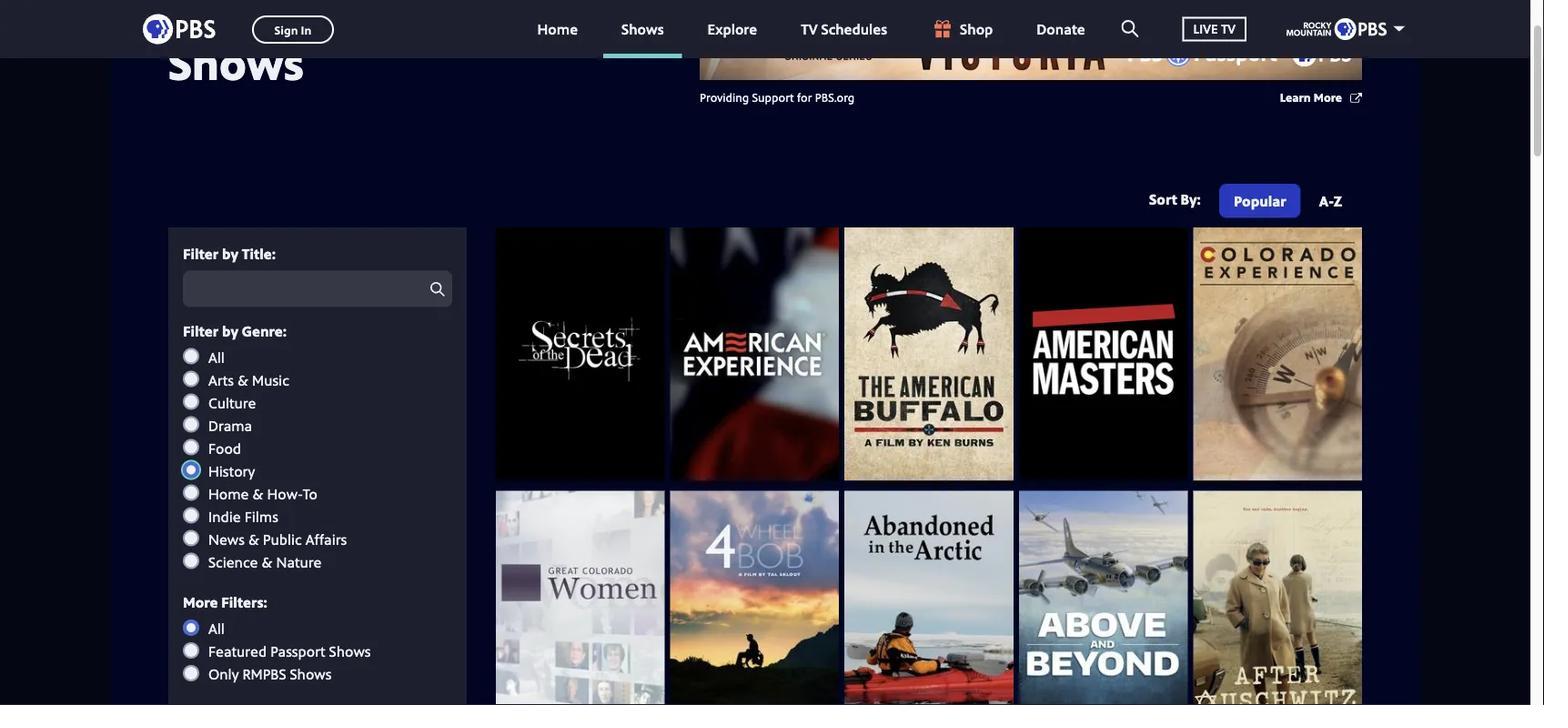 Task type: locate. For each thing, give the bounding box(es) containing it.
& right arts
[[237, 370, 248, 390]]

popular
[[1234, 191, 1286, 210]]

1 vertical spatial filter
[[183, 321, 218, 341]]

schedules
[[821, 19, 887, 39]]

1 vertical spatial by
[[222, 321, 238, 341]]

1 all from the top
[[208, 347, 225, 367]]

more
[[1314, 89, 1342, 105], [183, 592, 218, 612]]

public
[[263, 529, 302, 549]]

arts
[[208, 370, 234, 390]]

1 vertical spatial home
[[208, 484, 249, 503]]

drama
[[208, 415, 252, 435]]

live
[[1193, 20, 1218, 37]]

home left shows link in the top left of the page
[[537, 19, 578, 39]]

nature
[[276, 552, 322, 572]]

a-
[[1319, 191, 1334, 210]]

&
[[237, 370, 248, 390], [252, 484, 263, 503], [248, 529, 259, 549], [261, 552, 272, 572]]

culture
[[208, 393, 256, 412]]

music
[[252, 370, 289, 390]]

1 horizontal spatial home
[[537, 19, 578, 39]]

0 vertical spatial by
[[222, 243, 238, 263]]

shows link
[[603, 0, 682, 58]]

sort
[[1149, 189, 1177, 209]]

american masters image
[[1019, 227, 1188, 481]]

tv
[[801, 19, 818, 39], [1221, 20, 1236, 37]]

news
[[208, 529, 245, 549]]

more right learn on the top right of page
[[1314, 89, 1342, 105]]

filter up arts
[[183, 321, 218, 341]]

0 horizontal spatial home
[[208, 484, 249, 503]]

filter left 'title:'
[[183, 243, 218, 263]]

1 vertical spatial more
[[183, 592, 218, 612]]

all inside more filters: all featured passport shows only rmpbs shows
[[208, 619, 225, 638]]

0 horizontal spatial more
[[183, 592, 218, 612]]

1 filter from the top
[[183, 243, 218, 263]]

1 by from the top
[[222, 243, 238, 263]]

by left genre:
[[222, 321, 238, 341]]

more left filters:
[[183, 592, 218, 612]]

genre:
[[242, 321, 287, 341]]

1 horizontal spatial more
[[1314, 89, 1342, 105]]

tv schedules
[[801, 19, 887, 39]]

home down history
[[208, 484, 249, 503]]

filter inside 'filter by genre: all arts & music culture drama food history home & how-to indie films news & public affairs science & nature'
[[183, 321, 218, 341]]

tv schedules link
[[783, 0, 905, 58]]

advertisement region
[[700, 0, 1362, 80]]

by left 'title:'
[[222, 243, 238, 263]]

filter by genre: all arts & music culture drama food history home & how-to indie films news & public affairs science & nature
[[183, 321, 347, 572]]

explore
[[708, 19, 757, 39]]

affairs
[[305, 529, 347, 549]]

home
[[537, 19, 578, 39], [208, 484, 249, 503]]

shows
[[622, 19, 664, 39], [168, 31, 304, 93], [329, 641, 371, 661], [290, 664, 332, 684]]

2 filter from the top
[[183, 321, 218, 341]]

filter by title:
[[183, 243, 276, 263]]

0 vertical spatial home
[[537, 19, 578, 39]]

0 vertical spatial more
[[1314, 89, 1342, 105]]

0 horizontal spatial tv
[[801, 19, 818, 39]]

filter
[[183, 243, 218, 263], [183, 321, 218, 341]]

more inside more filters: all featured passport shows only rmpbs shows
[[183, 592, 218, 612]]

providing
[[700, 89, 749, 105]]

all
[[208, 347, 225, 367], [208, 619, 225, 638]]

0 vertical spatial all
[[208, 347, 225, 367]]

0 vertical spatial filter
[[183, 243, 218, 263]]

2 by from the top
[[222, 321, 238, 341]]

shop
[[960, 19, 993, 39]]

explore link
[[689, 0, 775, 58]]

abandoned in the arctic image
[[845, 491, 1013, 705]]

1 vertical spatial all
[[208, 619, 225, 638]]

tv right live
[[1221, 20, 1236, 37]]

pbs image
[[143, 9, 216, 50]]

search image
[[1122, 20, 1139, 37]]

all up arts
[[208, 347, 225, 367]]

after auschwitz image
[[1193, 491, 1362, 705]]

colorado experience image
[[1193, 227, 1362, 481]]

by inside 'filter by genre: all arts & music culture drama food history home & how-to indie films news & public affairs science & nature'
[[222, 321, 238, 341]]

tv left schedules on the top of page
[[801, 19, 818, 39]]

2 all from the top
[[208, 619, 225, 638]]

all up featured
[[208, 619, 225, 638]]

a-z
[[1319, 191, 1342, 210]]

filter for filter by genre: all arts & music culture drama food history home & how-to indie films news & public affairs science & nature
[[183, 321, 218, 341]]

by
[[222, 243, 238, 263], [222, 321, 238, 341]]



Task type: describe. For each thing, give the bounding box(es) containing it.
donate link
[[1018, 0, 1103, 58]]

live tv link
[[1164, 0, 1265, 58]]

by for genre:
[[222, 321, 238, 341]]

donate
[[1037, 19, 1085, 39]]

learn
[[1280, 89, 1311, 105]]

title:
[[242, 243, 276, 263]]

support
[[752, 89, 794, 105]]

only
[[208, 664, 239, 684]]

z
[[1334, 191, 1342, 210]]

how-
[[267, 484, 303, 503]]

live tv
[[1193, 20, 1236, 37]]

sort by:
[[1149, 189, 1201, 209]]

by:
[[1181, 189, 1201, 209]]

food
[[208, 438, 241, 458]]

by for title:
[[222, 243, 238, 263]]

learn more
[[1280, 89, 1342, 105]]

4 wheel bob image
[[670, 491, 839, 705]]

1 horizontal spatial tv
[[1221, 20, 1236, 37]]

passport
[[270, 641, 325, 661]]

& down films
[[248, 529, 259, 549]]

films
[[244, 506, 278, 526]]

learn more link
[[1280, 89, 1362, 107]]

indie
[[208, 506, 241, 526]]

more filters: element
[[183, 619, 452, 684]]

filter for filter by title:
[[183, 243, 218, 263]]

history
[[208, 461, 255, 481]]

rmpbs image
[[1287, 18, 1387, 40]]

sort by: element
[[1216, 184, 1357, 222]]

american experience image
[[670, 227, 839, 481]]

for
[[797, 89, 812, 105]]

secrets of the dead image
[[496, 227, 665, 481]]

above and beyond image
[[1019, 491, 1188, 705]]

the american buffalo image
[[845, 227, 1013, 481]]

rmpbs
[[242, 664, 286, 684]]

providing support for pbs.org
[[700, 89, 855, 105]]

filter by genre: element
[[183, 347, 452, 572]]

more filters: all featured passport shows only rmpbs shows
[[183, 592, 371, 684]]

pbs.org
[[815, 89, 855, 105]]

great colorado women image
[[496, 491, 665, 705]]

shows inside shows link
[[622, 19, 664, 39]]

shop link
[[913, 0, 1011, 58]]

& down "public"
[[261, 552, 272, 572]]

Filter by Title: text field
[[183, 271, 452, 307]]

science
[[208, 552, 258, 572]]

& up films
[[252, 484, 263, 503]]

home link
[[519, 0, 596, 58]]

featured
[[208, 641, 267, 661]]

filters:
[[221, 592, 267, 612]]

to
[[303, 484, 317, 503]]

home inside 'filter by genre: all arts & music culture drama food history home & how-to indie films news & public affairs science & nature'
[[208, 484, 249, 503]]

all inside 'filter by genre: all arts & music culture drama food history home & how-to indie films news & public affairs science & nature'
[[208, 347, 225, 367]]



Task type: vqa. For each thing, say whether or not it's contained in the screenshot.
ACCOUNT,
no



